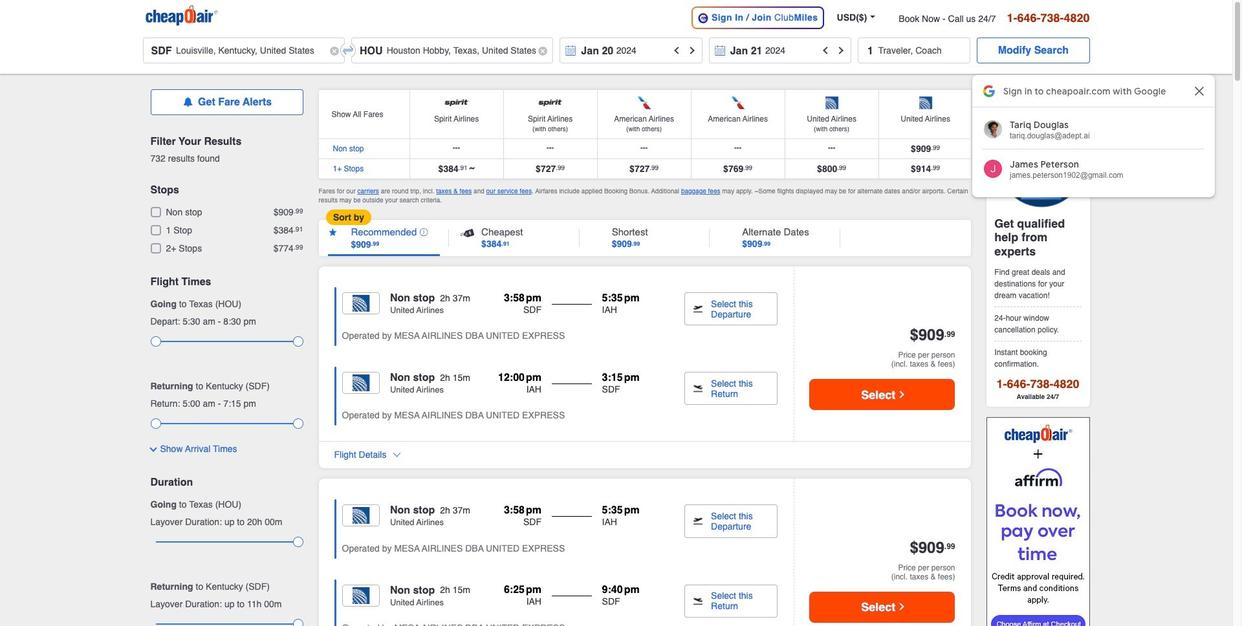 Task type: vqa. For each thing, say whether or not it's contained in the screenshot.
Return field
no



Task type: locate. For each thing, give the bounding box(es) containing it.
1 horizontal spatial airlines - american airlines logo image
[[724, 95, 753, 111]]

traveler element
[[858, 38, 971, 63]]

arrival date: sunday, january 21 at, 9:40pm. arrival to: louisville sdf element
[[602, 585, 659, 609]]

2 arrival date: saturday, january 20 at, 5:35pm. arrival to: houston intercontinental iah element from the top
[[602, 505, 659, 529]]

united airlines non stop, travel time 2h 15m element for departure date: sunday, january 21 at, 12:00pm. depart from: houston intercontinental iah element on the left bottom of page
[[342, 372, 471, 405]]

2 airlines - spirit airlines logo image from the left
[[536, 95, 565, 111]]

0 horizontal spatial airlines - spirit airlines logo image
[[442, 95, 471, 111]]

0 vertical spatial departure date: saturday, january 20 at, 3:58pm. depart from: louisville sdf element
[[485, 292, 542, 316]]

departure date: sunday, january 21 at, 6:25pm. depart from: houston intercontinental iah element
[[485, 585, 542, 609]]

departure date: saturday, january 20 at, 3:58pm. depart from: louisville sdf element for departure date: sunday, january 21 at, 12:00pm. depart from: houston intercontinental iah element on the left bottom of page
[[485, 292, 542, 316]]

1 airlines - american airlines logo image from the left
[[630, 95, 659, 111]]

1 vertical spatial arrival date: saturday, january 20 at, 5:35pm. arrival to: houston intercontinental iah element
[[602, 505, 659, 529]]

1 airlines - united airlines logo image from the left
[[818, 95, 846, 111]]

1 arrival date: saturday, january 20 at, 5:35pm. arrival to: houston intercontinental iah element from the top
[[602, 292, 659, 316]]

1 horizontal spatial airlines - united airlines logo image
[[912, 95, 940, 111]]

1 departure date: saturday, january 20 at, 3:58pm. depart from: louisville sdf element from the top
[[485, 292, 542, 316]]

1 vertical spatial departure date: saturday, january 20 at, 3:58pm. depart from: louisville sdf element
[[485, 505, 542, 529]]

airlines - united airlines logo image
[[818, 95, 846, 111], [912, 95, 940, 111]]

duration element
[[150, 477, 303, 489]]

2 united airlines non stop, travel time 2h 15m element from the top
[[342, 585, 471, 618]]

Selected 1 traveler with Coach Class field
[[858, 38, 971, 63]]

Return Date text field
[[709, 38, 852, 63]]

airlines - spirit airlines logo image
[[442, 95, 471, 111], [536, 95, 565, 111]]

arrival date: saturday, january 20 at, 5:35pm. arrival to: houston intercontinental iah element for arrival date: sunday, january 21 at, 9:40pm. arrival to: louisville sdf element
[[602, 505, 659, 529]]

2 united airlines non stop, travel time 2h 37m element from the top
[[342, 505, 471, 538]]

united airlines image
[[342, 293, 380, 315], [342, 372, 380, 394], [342, 505, 380, 527], [342, 585, 380, 607]]

0 horizontal spatial airlines - american airlines logo image
[[630, 95, 659, 111]]

2 departure date: saturday, january 20 at, 3:58pm. depart from: louisville sdf element from the top
[[485, 505, 542, 529]]

arrival date: saturday, january 20 at, 5:35pm. arrival to: houston intercontinental iah element for arrival date: sunday, january 21 at, 3:15pm. arrival to: louisville sdf "element"
[[602, 292, 659, 316]]

1 vertical spatial united airlines non stop, travel time 2h 15m element
[[342, 585, 471, 618]]

airlines - american airlines logo image
[[630, 95, 659, 111], [724, 95, 753, 111]]

arrival date: sunday, january 21 at, 3:15pm. arrival to: louisville sdf element
[[602, 372, 659, 396]]

0 vertical spatial united airlines non stop, travel time 2h 15m element
[[342, 372, 471, 405]]

united airlines non stop, travel time 2h 37m element
[[342, 293, 471, 326], [342, 505, 471, 538]]

cookie consent banner dialog
[[0, 580, 1233, 627]]

advertisement element
[[987, 418, 1090, 627]]

1 united airlines image from the top
[[342, 293, 380, 315]]

1 vertical spatial united airlines non stop, travel time 2h 37m element
[[342, 505, 471, 538]]

0 vertical spatial arrival date: saturday, january 20 at, 5:35pm. arrival to: houston intercontinental iah element
[[602, 292, 659, 316]]

arrival date: saturday, january 20 at, 5:35pm. arrival to: houston intercontinental iah element
[[602, 292, 659, 316], [602, 505, 659, 529]]

2 airlines - united airlines logo image from the left
[[912, 95, 940, 111]]

None button
[[978, 38, 1090, 63]]

1 united airlines non stop, travel time 2h 15m element from the top
[[342, 372, 471, 405]]

departure date: saturday, january 20 at, 3:58pm. depart from: louisville sdf element
[[485, 292, 542, 316], [485, 505, 542, 529]]

1 horizontal spatial airlines - spirit airlines logo image
[[536, 95, 565, 111]]

united airlines non stop, travel time 2h 15m element for departure date: sunday, january 21 at, 6:25pm. depart from: houston intercontinental iah element
[[342, 585, 471, 618]]

0 vertical spatial united airlines non stop, travel time 2h 37m element
[[342, 293, 471, 326]]

united airlines non stop, travel time 2h 15m element
[[342, 372, 471, 405], [342, 585, 471, 618]]

1 united airlines non stop, travel time 2h 37m element from the top
[[342, 293, 471, 326]]

0 horizontal spatial airlines - united airlines logo image
[[818, 95, 846, 111]]

1 airlines - spirit airlines logo image from the left
[[442, 95, 471, 111]]

clubmilelogo image
[[698, 12, 709, 24]]



Task type: describe. For each thing, give the bounding box(es) containing it.
Departure Date text field
[[560, 38, 703, 63]]

3 united airlines image from the top
[[342, 505, 380, 527]]

going to texas (hou) element
[[150, 299, 303, 310]]

filter your results732results found element
[[150, 136, 303, 148]]

Where to? HOU - Houston Hobby, Texas, United States field
[[351, 38, 554, 63]]

united airlines non stop, travel time 2h 37m element for 2nd united airlines image
[[342, 293, 471, 326]]

departure date: saturday, january 20 at, 3:58pm. depart from: louisville sdf element for departure date: sunday, january 21 at, 6:25pm. depart from: houston intercontinental iah element
[[485, 505, 542, 529]]

departure date: sunday, january 21 at, 12:00pm. depart from: houston intercontinental iah element
[[485, 372, 542, 396]]

returning to kentucky (sdf) element
[[150, 381, 303, 392]]

2 united airlines image from the top
[[342, 372, 380, 394]]

flight timesfilter element
[[150, 276, 303, 289]]

stops filters-list element
[[150, 207, 303, 256]]

united airlines non stop, travel time 2h 37m element for fourth united airlines image
[[342, 505, 471, 538]]

Where from? SDF - Louisville, Kentucky, United States field
[[143, 38, 345, 63]]

stops filter element
[[150, 185, 303, 197]]

2 airlines - american airlines logo image from the left
[[724, 95, 753, 111]]

4 united airlines image from the top
[[342, 585, 380, 607]]



